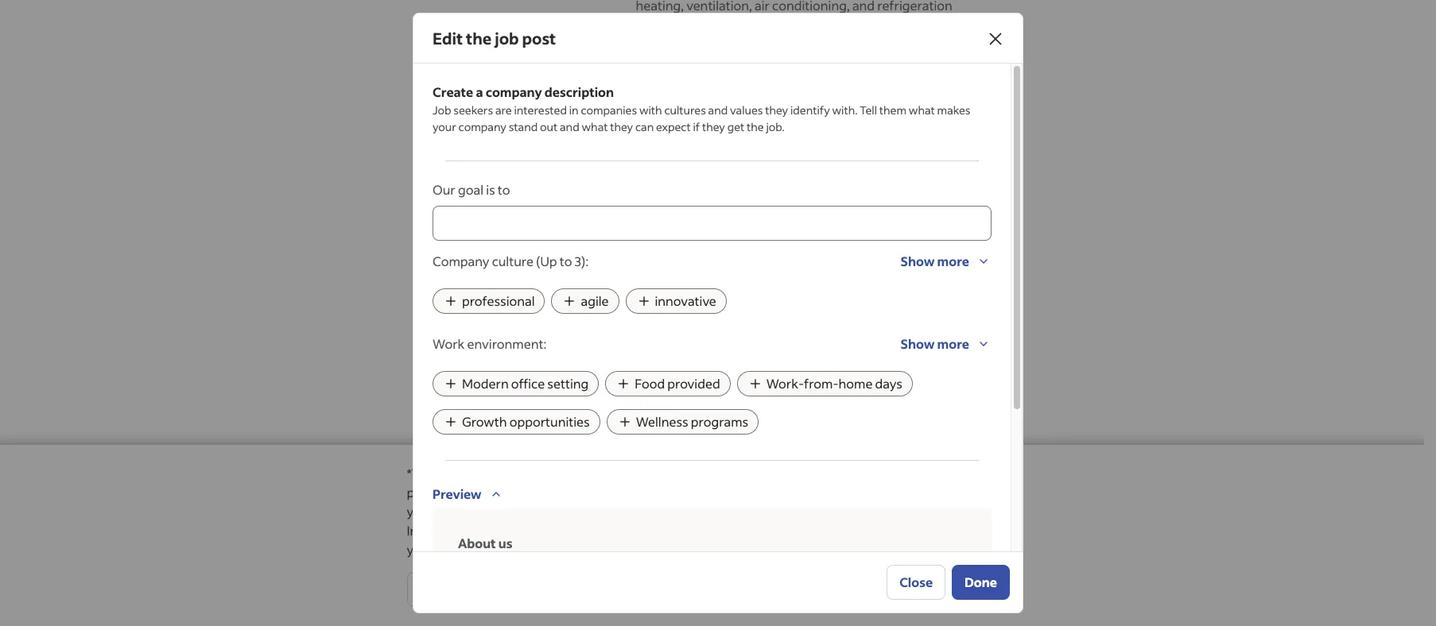 Task type: describe. For each thing, give the bounding box(es) containing it.
for inside - diagnose and troubleshoot equipment malfunctions and make necessary repairs - conduct routine inspections and preventive maintenance on hvac/r systems - install, repair, and maintain hvac/r equipment such as furnaces, air conditioners, heat pumps, boilers, and refrigeration units - test hvac/r systems for proper functioning and ensure compliance with safety and environmental regulations - follow blueprints, schematics, and technical manuals to perform installations and repairs - maintain accurate records of work performed and materials used
[[770, 169, 788, 185]]

maintenance
[[636, 92, 713, 109]]

3):
[[575, 253, 589, 270]]

description up the environment:
[[493, 313, 563, 330]]

future
[[922, 465, 959, 482]]

1 horizontal spatial they
[[702, 119, 725, 134]]

office
[[511, 375, 545, 392]]

you down past
[[702, 484, 724, 501]]

records
[[752, 264, 797, 281]]

including
[[636, 251, 677, 263]]

0 vertical spatial repairs
[[757, 54, 798, 71]]

and up the get
[[708, 103, 728, 118]]

and down such
[[927, 130, 949, 147]]

work
[[814, 264, 845, 281]]

time
[[881, 598, 907, 615]]

your up the "(jacksonville,"
[[935, 237, 955, 249]]

responsible
[[893, 266, 944, 278]]

about
[[458, 535, 496, 552]]

is inside edit the job post dialog
[[486, 181, 495, 198]]

your inside 'create a company description job seekers are interested in companies with cultures and values they identify with. tell them what makes your company stand out and what they can expect if they get the job.'
[[433, 119, 456, 134]]

to right goal
[[498, 181, 510, 198]]

from
[[911, 237, 933, 249]]

easily
[[768, 348, 801, 365]]

from-
[[804, 375, 839, 392]]

edit receive applications by image
[[960, 494, 979, 513]]

settings
[[432, 452, 496, 472]]

6 - from the top
[[636, 264, 642, 281]]

functioning
[[833, 169, 902, 185]]

and up conduct
[[636, 54, 658, 71]]

more for work-from-home days
[[937, 336, 969, 352]]

job inside dialog
[[495, 28, 519, 49]]

home
[[839, 375, 873, 392]]

0 horizontal spatial that
[[547, 503, 571, 520]]

description inside 'create a company description job seekers are interested in companies with cultures and values they identify with. tell them what makes your company stand out and what they can expect if they get the job.'
[[545, 84, 614, 100]]

performance.
[[407, 484, 487, 501]]

update
[[806, 598, 848, 615]]

and down selecting
[[522, 503, 544, 520]]

a inside edit require resume element
[[766, 537, 773, 554]]

show more for work-from-home days
[[901, 336, 969, 352]]

1 horizontal spatial resume
[[776, 537, 820, 554]]

tell
[[860, 103, 877, 118]]

boilers,
[[882, 130, 924, 147]]

expect
[[656, 119, 691, 134]]

quality
[[762, 367, 802, 384]]

feature
[[663, 348, 706, 365]]

edit application updates element
[[623, 571, 992, 627]]

safety
[[778, 188, 814, 204]]

for inside this is an openai-powered job description. it uses information from your job, including job title, (hvac service technician) and your location, (jacksonville, fl). by using the content, you adopt it as your own and are responsible for making it true, appropriate and compliant with applicable laws.
[[946, 266, 959, 278]]

user's
[[752, 542, 787, 558]]

by inside this is an openai-powered job description. it uses information from your job, including job title, (hvac service technician) and your location, (jacksonville, fl). by using the content, you adopt it as your own and are responsible for making it true, appropriate and compliant with applicable laws.
[[654, 266, 665, 278]]

your up units
[[723, 126, 747, 141]]

to left 3):
[[560, 253, 572, 270]]

making
[[636, 280, 669, 292]]

days
[[875, 375, 903, 392]]

confirm
[[929, 581, 979, 598]]

work-
[[766, 375, 804, 392]]

work-from-home days
[[766, 375, 903, 392]]

applications*
[[727, 159, 796, 174]]

proper
[[790, 169, 831, 185]]

accordance
[[917, 503, 985, 520]]

cultures
[[664, 103, 706, 118]]

malfunctions
[[874, 35, 951, 52]]

company for company culture (up to 3):
[[433, 253, 489, 270]]

work environment:
[[433, 336, 547, 352]]

1 will from the left
[[618, 503, 638, 520]]

agree
[[639, 484, 673, 501]]

2 will from the left
[[801, 503, 820, 520]]

show more for innovative
[[901, 253, 969, 270]]

maintain
[[644, 264, 695, 281]]

true,
[[678, 280, 699, 292]]

not
[[836, 465, 856, 482]]

company description
[[432, 313, 563, 330]]

2 be from the left
[[823, 503, 838, 520]]

on inside - diagnose and troubleshoot equipment malfunctions and make necessary repairs - conduct routine inspections and preventive maintenance on hvac/r systems - install, repair, and maintain hvac/r equipment such as furnaces, air conditioners, heat pumps, boilers, and refrigeration units - test hvac/r systems for proper functioning and ensure compliance with safety and environmental regulations - follow blueprints, schematics, and technical manuals to perform installations and repairs - maintain accurate records of work performed and materials used
[[715, 92, 731, 109]]

4 - from the top
[[636, 169, 642, 185]]

interested
[[514, 103, 567, 118]]

wellness
[[636, 414, 688, 430]]

create
[[433, 84, 473, 100]]

goal
[[458, 181, 484, 198]]

to inside edit require resume element
[[706, 537, 718, 554]]

to inside this feature helps you easily and quickly create a company description to attract quality candidates.
[[705, 367, 717, 384]]

you inside this feature helps you easily and quickly create a company description to attract quality candidates.
[[743, 348, 765, 365]]

0 vertical spatial show
[[636, 60, 670, 76]]

wellness programs
[[636, 414, 749, 430]]

programs
[[691, 414, 749, 430]]

more for innovative
[[937, 253, 969, 270]]

food
[[635, 375, 665, 392]]

based for description
[[828, 126, 859, 141]]

0 horizontal spatial it
[[671, 280, 677, 292]]

done
[[965, 574, 997, 591]]

routine
[[697, 73, 740, 90]]

a inside 'create a company description job seekers are interested in companies with cultures and values they identify with. tell them what makes your company stand out and what they can expect if they get the job.'
[[476, 84, 483, 100]]

numbers
[[437, 465, 490, 482]]

5 - from the top
[[636, 226, 642, 243]]

done button
[[952, 565, 1010, 600]]

0 vertical spatial company
[[486, 84, 542, 100]]

0 vertical spatial what
[[909, 103, 935, 118]]

the inside this is an openai-powered job description. it uses information from your job, including job title, (hvac service technician) and your location, (jacksonville, fl). by using the content, you adopt it as your own and are responsible for making it true, appropriate and compliant with applicable laws.
[[693, 266, 708, 278]]

(jacksonville,
[[913, 251, 971, 263]]

this for this is an openai-powered job description. it uses information from your job, including job title, (hvac service technician) and your location, (jacksonville, fl). by using the content, you adopt it as your own and are responsible for making it true, appropriate and compliant with applicable laws.
[[636, 237, 654, 249]]

this is an openai-powered job description. it uses information from your job, including job title, (hvac service technician) and your location, (jacksonville, fl). by using the content, you adopt it as your own and are responsible for making it true, appropriate and compliant with applicable laws.
[[636, 237, 973, 292]]

job left 'job.'
[[749, 126, 765, 141]]

candidates.
[[805, 367, 872, 384]]

values
[[730, 103, 763, 118]]

show more button for work-from-home days
[[901, 330, 992, 359]]

1 vertical spatial equipment
[[851, 111, 916, 128]]

tailored
[[681, 126, 721, 141]]

give
[[636, 537, 662, 554]]

decision
[[618, 542, 667, 558]]

preview
[[433, 486, 482, 503]]

1 horizontal spatial systems
[[782, 92, 830, 109]]

openai-
[[678, 237, 716, 249]]

schematics,
[[751, 226, 820, 243]]

cookie
[[459, 523, 500, 539]]

a right made
[[609, 542, 616, 558]]

1 vertical spatial systems
[[720, 169, 768, 185]]

perform
[[651, 245, 700, 262]]

we
[[662, 126, 679, 141]]

on for we tailored your job description based on the
[[861, 126, 875, 141]]

your up own
[[851, 251, 871, 263]]

to inside . you consent to indeed informing a user that you have opened, viewed or made a decision regarding the user's application.
[[827, 523, 839, 539]]

estimates
[[569, 465, 626, 482]]

by inside the *the numbers provided are estimates based on past performance and do not guarantee future performance. by selecting confirm, you agree that you have reviewed and edited this job post to reflect your requirements, and that this job will be posted and applications will be processed in accordance with indeed's
[[489, 484, 504, 501]]

the up create
[[466, 28, 492, 49]]

follow
[[644, 226, 683, 243]]

also send an individual email update each time someone applies.
[[636, 598, 907, 627]]

preview button
[[433, 480, 504, 509]]

edit require resume element
[[623, 529, 992, 565]]

companies
[[581, 103, 637, 118]]

create a company description job seekers are interested in companies with cultures and values they identify with. tell them what makes your company stand out and what they can expect if they get the job.
[[433, 84, 971, 134]]

you left agree
[[614, 484, 636, 501]]

and up applicable
[[858, 266, 875, 278]]

agile
[[581, 293, 609, 309]]

troubleshoot
[[727, 35, 804, 52]]

a inside this feature helps you easily and quickly create a company description to attract quality candidates.
[[912, 348, 919, 365]]

job up service
[[757, 237, 771, 249]]

on for *the numbers provided are estimates based on past performance and do not guarantee future performance. by selecting confirm, you agree that you have reviewed and edited this job post to reflect your requirements, and that this job will be posted and applications will be processed in accordance with indeed's
[[667, 465, 682, 482]]

and up . you consent to indeed informing a user that you have opened, viewed or made a decision regarding the user's application.
[[702, 503, 724, 520]]

using
[[667, 266, 691, 278]]

company inside this feature helps you easily and quickly create a company description to attract quality candidates.
[[922, 348, 976, 365]]

policy
[[503, 523, 536, 539]]

0 horizontal spatial applications
[[482, 494, 556, 511]]

and left do
[[793, 465, 815, 482]]

seekers
[[454, 103, 493, 118]]

can
[[635, 119, 654, 134]]

close image
[[986, 29, 1005, 49]]

and down schematics,
[[776, 245, 798, 262]]

past
[[685, 465, 710, 482]]

with inside the *the numbers provided are estimates based on past performance and do not guarantee future performance. by selecting confirm, you agree that you have reviewed and edited this job post to reflect your requirements, and that this job will be posted and applications will be processed in accordance with indeed's
[[988, 503, 1014, 520]]

edit the job post dialog
[[413, 13, 1024, 627]]

1 - from the top
[[636, 35, 642, 52]]

application.
[[790, 542, 858, 558]]

an for is
[[665, 237, 676, 249]]

reviewed
[[757, 484, 811, 501]]

(hvac
[[715, 251, 744, 263]]

. inside . you consent to indeed informing a user that you have opened, viewed or made a decision regarding the user's application.
[[746, 523, 749, 539]]

information inside button
[[736, 315, 806, 332]]

show full description
[[636, 60, 765, 76]]

ensure
[[636, 188, 676, 204]]

0 horizontal spatial they
[[610, 119, 633, 134]]

guarantee
[[859, 465, 920, 482]]

require
[[432, 536, 479, 553]]

and right out at top
[[560, 119, 580, 134]]

0 horizontal spatial resume
[[482, 536, 528, 553]]

receive applications by
[[432, 494, 574, 511]]

cookie policy link
[[459, 523, 536, 540]]



Task type: vqa. For each thing, say whether or not it's contained in the screenshot.
key inside Deep dive into your performance by comparing key metrics, like clicks and applies, across jobs and campaigns.
no



Task type: locate. For each thing, give the bounding box(es) containing it.
be down agree
[[641, 503, 656, 520]]

and up from-
[[803, 348, 825, 365]]

1 vertical spatial more
[[937, 336, 969, 352]]

edited
[[839, 484, 876, 501]]

show down from
[[901, 253, 935, 270]]

1 vertical spatial is
[[656, 237, 663, 249]]

0 vertical spatial equipment
[[807, 35, 871, 52]]

2 vertical spatial hvac/r
[[671, 169, 717, 185]]

email
[[772, 598, 803, 615]]

viewed
[[513, 542, 555, 558]]

performed
[[847, 264, 911, 281]]

1 vertical spatial by
[[489, 484, 504, 501]]

hvac/r up maintain
[[734, 92, 779, 109]]

and up technician)
[[823, 226, 845, 243]]

identify
[[790, 103, 830, 118]]

stand
[[509, 119, 538, 134]]

you inside . you consent to indeed informing a user that you have opened, viewed or made a decision regarding the user's application.
[[407, 542, 429, 558]]

2 this from the top
[[636, 348, 660, 365]]

1 vertical spatial are
[[877, 266, 891, 278]]

make
[[661, 54, 693, 71]]

company for company description
[[432, 313, 491, 330]]

as inside this is an openai-powered job description. it uses information from your job, including job title, (hvac service technician) and your location, (jacksonville, fl). by using the content, you adopt it as your own and are responsible for making it true, appropriate and compliant with applicable laws.
[[803, 266, 813, 278]]

1 vertical spatial show
[[901, 253, 935, 270]]

applies.
[[693, 617, 738, 627]]

a up seekers
[[476, 84, 483, 100]]

2 vertical spatial show
[[901, 336, 935, 352]]

description.
[[773, 237, 825, 249]]

1 vertical spatial show more button
[[901, 330, 992, 359]]

0 vertical spatial more
[[937, 253, 969, 270]]

as inside - diagnose and troubleshoot equipment malfunctions and make necessary repairs - conduct routine inspections and preventive maintenance on hvac/r systems - install, repair, and maintain hvac/r equipment such as furnaces, air conditioners, heat pumps, boilers, and refrigeration units - test hvac/r systems for proper functioning and ensure compliance with safety and environmental regulations - follow blueprints, schematics, and technical manuals to perform installations and repairs - maintain accurate records of work performed and materials used
[[636, 130, 649, 147]]

job down guarantee
[[903, 484, 921, 501]]

laws.
[[888, 280, 910, 292]]

0 vertical spatial as
[[636, 130, 649, 147]]

1 horizontal spatial an
[[695, 598, 710, 615]]

description inside this feature helps you easily and quickly create a company description to attract quality candidates.
[[636, 367, 702, 384]]

are inside 'create a company description job seekers are interested in companies with cultures and values they identify with. tell them what makes your company stand out and what they can expect if they get the job.'
[[495, 103, 512, 118]]

0 horizontal spatial what
[[582, 119, 608, 134]]

requirements,
[[436, 503, 519, 520]]

work
[[433, 336, 465, 352]]

. left the you
[[746, 523, 749, 539]]

0 horizontal spatial as
[[636, 130, 649, 147]]

1 vertical spatial this
[[573, 503, 595, 520]]

and down uses
[[832, 251, 849, 263]]

chevron down image
[[976, 254, 992, 270]]

optional
[[685, 315, 733, 332]]

content,
[[710, 266, 747, 278]]

0 vertical spatial it
[[795, 266, 801, 278]]

this inside this is an openai-powered job description. it uses information from your job, including job title, (hvac service technician) and your location, (jacksonville, fl). by using the content, you adopt it as your own and are responsible for making it true, appropriate and compliant with applicable laws.
[[636, 237, 654, 249]]

you inside this is an openai-powered job description. it uses information from your job, including job title, (hvac service technician) and your location, (jacksonville, fl). by using the content, you adopt it as your own and are responsible for making it true, appropriate and compliant with applicable laws.
[[749, 266, 765, 278]]

1 vertical spatial repairs
[[801, 245, 842, 262]]

0 vertical spatial .
[[796, 159, 799, 174]]

and down proper
[[817, 188, 839, 204]]

estimated 2 applications* .
[[662, 159, 799, 174]]

someone
[[636, 617, 691, 627]]

0 vertical spatial show more button
[[901, 247, 992, 276]]

to down helps
[[705, 367, 717, 384]]

with inside - diagnose and troubleshoot equipment malfunctions and make necessary repairs - conduct routine inspections and preventive maintenance on hvac/r systems - install, repair, and maintain hvac/r equipment such as furnaces, air conditioners, heat pumps, boilers, and refrigeration units - test hvac/r systems for proper functioning and ensure compliance with safety and environmental regulations - follow blueprints, schematics, and technical manuals to perform installations and repairs - maintain accurate records of work performed and materials used
[[749, 188, 775, 204]]

1 show more from the top
[[901, 253, 969, 270]]

our
[[433, 181, 456, 198]]

1 vertical spatial hvac/r
[[803, 111, 849, 128]]

chevron down image
[[976, 336, 992, 352]]

them
[[879, 103, 907, 118]]

(up
[[536, 253, 557, 270]]

that inside . you consent to indeed informing a user that you have opened, viewed or made a decision regarding the user's application.
[[984, 523, 1008, 539]]

with up can
[[639, 103, 662, 118]]

a right include
[[766, 537, 773, 554]]

1 horizontal spatial provided
[[668, 375, 720, 392]]

information inside this is an openai-powered job description. it uses information from your job, including job title, (hvac service technician) and your location, (jacksonville, fl). by using the content, you adopt it as your own and are responsible for making it true, appropriate and compliant with applicable laws.
[[857, 237, 909, 249]]

1 vertical spatial it
[[671, 280, 677, 292]]

0 vertical spatial company
[[433, 253, 489, 270]]

an inside also send an individual email update each time someone applies.
[[695, 598, 710, 615]]

the inside 'create a company description job seekers are interested in companies with cultures and values they identify with. tell them what makes your company stand out and what they can expect if they get the job.'
[[747, 119, 764, 134]]

repairs up work
[[801, 245, 842, 262]]

2 horizontal spatial on
[[861, 126, 875, 141]]

or
[[558, 542, 571, 558]]

1 vertical spatial on
[[861, 126, 875, 141]]

1 horizontal spatial will
[[801, 503, 820, 520]]

0 vertical spatial is
[[486, 181, 495, 198]]

applications up the you
[[727, 503, 798, 520]]

by down including
[[654, 266, 665, 278]]

this down confirm,
[[573, 503, 595, 520]]

and down adopt
[[755, 280, 772, 292]]

1 horizontal spatial applications
[[727, 503, 798, 520]]

1 vertical spatial have
[[431, 542, 460, 558]]

this up including
[[636, 237, 654, 249]]

fl).
[[636, 266, 652, 278]]

1 vertical spatial that
[[547, 503, 571, 520]]

0 horizontal spatial are
[[495, 103, 512, 118]]

provided inside the *the numbers provided are estimates based on past performance and do not guarantee future performance. by selecting confirm, you agree that you have reviewed and edited this job post to reflect your requirements, and that this job will be posted and applications will be processed in accordance with indeed's
[[492, 465, 545, 482]]

adopt
[[767, 266, 793, 278]]

2
[[718, 159, 725, 174]]

provided up selecting
[[492, 465, 545, 482]]

0 horizontal spatial by
[[489, 484, 504, 501]]

technician)
[[780, 251, 830, 263]]

performance
[[713, 465, 790, 482]]

0 horizontal spatial on
[[667, 465, 682, 482]]

2 vertical spatial that
[[984, 523, 1008, 539]]

are up by at the bottom of page
[[548, 465, 567, 482]]

repairs up inspections
[[757, 54, 798, 71]]

edit for edit the job post
[[433, 28, 463, 49]]

0 vertical spatial information
[[857, 237, 909, 249]]

in
[[569, 103, 579, 118], [904, 503, 914, 520]]

chevron up image
[[488, 487, 504, 503]]

and down do
[[814, 484, 836, 501]]

hvac/r up heat
[[803, 111, 849, 128]]

be up "consent"
[[823, 503, 838, 520]]

and inside this feature helps you easily and quickly create a company description to attract quality candidates.
[[803, 348, 825, 365]]

the down title,
[[693, 266, 708, 278]]

on down "routine"
[[715, 92, 731, 109]]

with down own
[[820, 280, 839, 292]]

an inside this is an openai-powered job description. it uses information from your job, including job title, (hvac service technician) and your location, (jacksonville, fl). by using the content, you adopt it as your own and are responsible for making it true, appropriate and compliant with applicable laws.
[[665, 237, 676, 249]]

1 vertical spatial in
[[904, 503, 914, 520]]

show left full
[[636, 60, 670, 76]]

0 horizontal spatial based
[[629, 465, 664, 482]]

equipment up preventive
[[807, 35, 871, 52]]

1 horizontal spatial repairs
[[801, 245, 842, 262]]

0 vertical spatial this
[[879, 484, 900, 501]]

show for innovative
[[901, 253, 935, 270]]

1 vertical spatial this
[[636, 348, 660, 365]]

with inside 'create a company description job seekers are interested in companies with cultures and values they identify with. tell them what makes your company stand out and what they can expect if they get the job.'
[[639, 103, 662, 118]]

0 vertical spatial hvac/r
[[734, 92, 779, 109]]

0 horizontal spatial repairs
[[757, 54, 798, 71]]

to inside - diagnose and troubleshoot equipment malfunctions and make necessary repairs - conduct routine inspections and preventive maintenance on hvac/r systems - install, repair, and maintain hvac/r equipment such as furnaces, air conditioners, heat pumps, boilers, and refrigeration units - test hvac/r systems for proper functioning and ensure compliance with safety and environmental regulations - follow blueprints, schematics, and technical manuals to perform installations and repairs - maintain accurate records of work performed and materials used
[[636, 245, 648, 262]]

0 vertical spatial for
[[770, 169, 788, 185]]

. up safety
[[796, 159, 799, 174]]

0 vertical spatial an
[[665, 237, 676, 249]]

manuals
[[903, 226, 953, 243]]

provided inside edit the job post dialog
[[668, 375, 720, 392]]

0 horizontal spatial have
[[431, 542, 460, 558]]

1 horizontal spatial for
[[946, 266, 959, 278]]

0 vertical spatial on
[[715, 92, 731, 109]]

0 horizontal spatial hvac/r
[[671, 169, 717, 185]]

post inside the *the numbers provided are estimates based on past performance and do not guarantee future performance. by selecting confirm, you agree that you have reviewed and edited this job post to reflect your requirements, and that this job will be posted and applications will be processed in accordance with indeed's
[[924, 484, 950, 501]]

1 horizontal spatial post
[[924, 484, 950, 501]]

installations
[[702, 245, 773, 262]]

your inside the *the numbers provided are estimates based on past performance and do not guarantee future performance. by selecting confirm, you agree that you have reviewed and edited this job post to reflect your requirements, and that this job will be posted and applications will be processed in accordance with indeed's
[[407, 503, 434, 520]]

of
[[799, 264, 812, 281]]

2 more from the top
[[937, 336, 969, 352]]

2 show more from the top
[[901, 336, 969, 352]]

are inside the *the numbers provided are estimates based on past performance and do not guarantee future performance. by selecting confirm, you agree that you have reviewed and edited this job post to reflect your requirements, and that this job will be posted and applications will be processed in accordance with indeed's
[[548, 465, 567, 482]]

0 vertical spatial based
[[828, 126, 859, 141]]

- left conduct
[[636, 73, 642, 90]]

a
[[476, 84, 483, 100], [912, 348, 919, 365], [946, 523, 953, 539], [766, 537, 773, 554], [609, 542, 616, 558]]

1 show more button from the top
[[901, 247, 992, 276]]

2 vertical spatial are
[[548, 465, 567, 482]]

information up location,
[[857, 237, 909, 249]]

0 horizontal spatial this
[[573, 503, 595, 520]]

have down indeed's on the left bottom of page
[[431, 542, 460, 558]]

1 horizontal spatial in
[[904, 503, 914, 520]]

if
[[693, 119, 700, 134]]

is up including
[[656, 237, 663, 249]]

have inside . you consent to indeed informing a user that you have opened, viewed or made a decision regarding the user's application.
[[431, 542, 460, 558]]

are up stand
[[495, 103, 512, 118]]

with
[[639, 103, 662, 118], [749, 188, 775, 204], [820, 280, 839, 292], [988, 503, 1014, 520]]

our goal is to
[[433, 181, 510, 198]]

edit inside edit the job post dialog
[[433, 28, 463, 49]]

applications inside the *the numbers provided are estimates based on past performance and do not guarantee future performance. by selecting confirm, you agree that you have reviewed and edited this job post to reflect your requirements, and that this job will be posted and applications will be processed in accordance with indeed's
[[727, 503, 798, 520]]

show up days
[[901, 336, 935, 352]]

edit require resume image
[[960, 536, 979, 555]]

1 vertical spatial as
[[803, 266, 813, 278]]

for down the "(jacksonville,"
[[946, 266, 959, 278]]

0 vertical spatial that
[[675, 484, 699, 501]]

an up including
[[665, 237, 676, 249]]

1 vertical spatial for
[[946, 266, 959, 278]]

this for this feature helps you easily and quickly create a company description to attract quality candidates.
[[636, 348, 660, 365]]

show more button for innovative
[[901, 247, 992, 276]]

1 vertical spatial company
[[459, 119, 507, 134]]

necessary
[[695, 54, 755, 71]]

0 horizontal spatial .
[[746, 523, 749, 539]]

they
[[765, 103, 788, 118], [610, 119, 633, 134], [702, 119, 725, 134]]

a left user
[[946, 523, 953, 539]]

is inside this is an openai-powered job description. it uses information from your job, including job title, (hvac service technician) and your location, (jacksonville, fl). by using the content, you adopt it as your own and are responsible for making it true, appropriate and compliant with applicable laws.
[[656, 237, 663, 249]]

job down confirm,
[[597, 503, 616, 520]]

for up safety
[[770, 169, 788, 185]]

1 horizontal spatial this
[[879, 484, 900, 501]]

.
[[796, 159, 799, 174], [746, 523, 749, 539]]

company culture (up to 3):
[[433, 253, 589, 270]]

- left the diagnose
[[636, 35, 642, 52]]

more
[[937, 253, 969, 270], [937, 336, 969, 352]]

on inside the *the numbers provided are estimates based on past performance and do not guarantee future performance. by selecting confirm, you agree that you have reviewed and edited this job post to reflect your requirements, and that this job will be posted and applications will be processed in accordance with indeed's
[[667, 465, 682, 482]]

based for estimates
[[629, 465, 664, 482]]

0 vertical spatial systems
[[782, 92, 830, 109]]

on down tell
[[861, 126, 875, 141]]

are inside this is an openai-powered job description. it uses information from your job, including job title, (hvac service technician) and your location, (jacksonville, fl). by using the content, you adopt it as your own and are responsible for making it true, appropriate and compliant with applicable laws.
[[877, 266, 891, 278]]

edit receive applications by element
[[623, 487, 992, 523]]

appropriate
[[701, 280, 753, 292]]

0 horizontal spatial be
[[641, 503, 656, 520]]

1 horizontal spatial hvac/r
[[734, 92, 779, 109]]

information
[[857, 237, 909, 249], [736, 315, 806, 332]]

materials
[[636, 283, 690, 300]]

confirm,
[[562, 484, 612, 501]]

this down guarantee
[[879, 484, 900, 501]]

2 horizontal spatial they
[[765, 103, 788, 118]]

in inside the *the numbers provided are estimates based on past performance and do not guarantee future performance. by selecting confirm, you agree that you have reviewed and edited this job post to reflect your requirements, and that this job will be posted and applications will be processed in accordance with indeed's
[[904, 503, 914, 520]]

2 horizontal spatial that
[[984, 523, 1008, 539]]

0 horizontal spatial is
[[486, 181, 495, 198]]

job up interested
[[495, 28, 519, 49]]

1 more from the top
[[937, 253, 969, 270]]

and
[[702, 35, 725, 52], [636, 54, 658, 71], [813, 73, 835, 90], [708, 103, 728, 118], [723, 111, 746, 128], [560, 119, 580, 134], [927, 130, 949, 147], [904, 169, 927, 185], [817, 188, 839, 204], [823, 226, 845, 243], [776, 245, 798, 262], [832, 251, 849, 263], [913, 264, 936, 281], [858, 266, 875, 278], [755, 280, 772, 292], [803, 348, 825, 365], [793, 465, 815, 482], [814, 484, 836, 501], [522, 503, 544, 520], [702, 503, 724, 520]]

post inside edit the job post dialog
[[522, 28, 556, 49]]

description down feature
[[636, 367, 702, 384]]

be
[[641, 503, 656, 520], [823, 503, 838, 520]]

edit
[[433, 28, 463, 49], [662, 193, 686, 210]]

job.
[[766, 119, 785, 134]]

- down including
[[636, 264, 642, 281]]

the down them
[[877, 126, 894, 141]]

2 - from the top
[[636, 73, 642, 90]]

edit up create
[[433, 28, 463, 49]]

helps
[[709, 348, 740, 365]]

that right user
[[984, 523, 1008, 539]]

with inside this is an openai-powered job description. it uses information from your job, including job title, (hvac service technician) and your location, (jacksonville, fl). by using the content, you adopt it as your own and are responsible for making it true, appropriate and compliant with applicable laws.
[[820, 280, 839, 292]]

refrigeration
[[636, 150, 711, 166]]

your
[[433, 119, 456, 134], [723, 126, 747, 141], [935, 237, 955, 249], [851, 251, 871, 263], [815, 266, 835, 278], [407, 503, 434, 520]]

2 show more button from the top
[[901, 330, 992, 359]]

hvac/r up compliance
[[671, 169, 717, 185]]

0 vertical spatial in
[[569, 103, 579, 118]]

1 be from the left
[[641, 503, 656, 520]]

and up air
[[723, 111, 746, 128]]

this inside this feature helps you easily and quickly create a company description to attract quality candidates.
[[636, 348, 660, 365]]

company
[[486, 84, 542, 100], [459, 119, 507, 134], [922, 348, 976, 365]]

this up food
[[636, 348, 660, 365]]

company left culture
[[433, 253, 489, 270]]

in inside 'create a company description job seekers are interested in companies with cultures and values they identify with. tell them what makes your company stand out and what they can expect if they get the job.'
[[569, 103, 579, 118]]

job up using
[[678, 251, 692, 263]]

1 this from the top
[[636, 237, 654, 249]]

1 vertical spatial post
[[924, 484, 950, 501]]

about us
[[458, 535, 513, 552]]

selecting
[[507, 484, 560, 501]]

1 vertical spatial based
[[629, 465, 664, 482]]

0 horizontal spatial information
[[736, 315, 806, 332]]

0 horizontal spatial for
[[770, 169, 788, 185]]

and down the "(jacksonville,"
[[913, 264, 936, 281]]

will up "consent"
[[801, 503, 820, 520]]

resume
[[482, 536, 528, 553], [776, 537, 820, 554]]

description up companies
[[545, 84, 614, 100]]

3 - from the top
[[636, 111, 642, 128]]

0 horizontal spatial edit
[[433, 28, 463, 49]]

your down job
[[433, 119, 456, 134]]

and up environmental
[[904, 169, 927, 185]]

based down with.
[[828, 126, 859, 141]]

in right interested
[[569, 103, 579, 118]]

systems down inspections
[[782, 92, 830, 109]]

environmental
[[842, 188, 928, 204]]

1 vertical spatial provided
[[492, 465, 545, 482]]

this feature helps you easily and quickly create a company description to attract quality candidates.
[[636, 348, 976, 384]]

show for work-from-home days
[[901, 336, 935, 352]]

repairs
[[757, 54, 798, 71], [801, 245, 842, 262]]

have inside the *the numbers provided are estimates based on past performance and do not guarantee future performance. by selecting confirm, you agree that you have reviewed and edited this job post to reflect your requirements, and that this job will be posted and applications will be processed in accordance with indeed's
[[726, 484, 755, 501]]

quickly
[[828, 348, 870, 365]]

1 vertical spatial what
[[582, 119, 608, 134]]

the inside . you consent to indeed informing a user that you have opened, viewed or made a decision regarding the user's application.
[[730, 542, 750, 558]]

with down the reflect on the bottom right of page
[[988, 503, 1014, 520]]

based inside the *the numbers provided are estimates based on past performance and do not guarantee future performance. by selecting confirm, you agree that you have reviewed and edited this job post to reflect your requirements, and that this job will be posted and applications will be processed in accordance with indeed's
[[629, 465, 664, 482]]

what down companies
[[582, 119, 608, 134]]

description inside button
[[695, 60, 765, 76]]

made
[[573, 542, 606, 558]]

confirm button
[[917, 573, 1018, 608]]

preventive
[[838, 73, 901, 90]]

it
[[795, 266, 801, 278], [671, 280, 677, 292]]

1 horizontal spatial edit
[[662, 193, 686, 210]]

your right of
[[815, 266, 835, 278]]

air
[[709, 130, 724, 147]]

you up attract
[[743, 348, 765, 365]]

by
[[559, 494, 574, 511]]

show more down from
[[901, 253, 969, 270]]

setting
[[547, 375, 589, 392]]

to inside the *the numbers provided are estimates based on past performance and do not guarantee future performance. by selecting confirm, you agree that you have reviewed and edited this job post to reflect your requirements, and that this job will be posted and applications will be processed in accordance with indeed's
[[953, 484, 965, 501]]

description down troubleshoot at the right top of page
[[695, 60, 765, 76]]

2 vertical spatial on
[[667, 465, 682, 482]]

2 horizontal spatial are
[[877, 266, 891, 278]]

applications up the policy
[[482, 494, 556, 511]]

in up informing
[[904, 503, 914, 520]]

and up necessary
[[702, 35, 725, 52]]

consent
[[776, 523, 824, 539]]

0 vertical spatial provided
[[668, 375, 720, 392]]

your up indeed's on the left bottom of page
[[407, 503, 434, 520]]

description
[[695, 60, 765, 76], [545, 84, 614, 100], [767, 126, 826, 141], [493, 313, 563, 330], [636, 367, 702, 384]]

the
[[466, 28, 492, 49], [747, 119, 764, 134], [877, 126, 894, 141], [693, 266, 708, 278], [730, 542, 750, 558]]

based
[[828, 126, 859, 141], [629, 465, 664, 482]]

based up agree
[[629, 465, 664, 482]]

edit for edit
[[662, 193, 686, 210]]

1 vertical spatial .
[[746, 523, 749, 539]]

reflect
[[968, 484, 1006, 501]]

0 vertical spatial post
[[522, 28, 556, 49]]

0 vertical spatial have
[[726, 484, 755, 501]]

us
[[498, 535, 513, 552]]

description down the identify
[[767, 126, 826, 141]]

edit application updates image
[[960, 578, 979, 597]]

show more button down 'manuals'
[[901, 247, 992, 276]]

2 horizontal spatial hvac/r
[[803, 111, 849, 128]]

equipment up boilers,
[[851, 111, 916, 128]]

job
[[433, 103, 451, 118]]

with down applications*
[[749, 188, 775, 204]]

company inside edit the job post dialog
[[433, 253, 489, 270]]

post down 'future'
[[924, 484, 950, 501]]

0 horizontal spatial systems
[[720, 169, 768, 185]]

informing
[[885, 523, 943, 539]]

an for send
[[695, 598, 710, 615]]

is right goal
[[486, 181, 495, 198]]

a right create
[[912, 348, 919, 365]]

information up easily
[[736, 315, 806, 332]]

uses
[[835, 237, 855, 249]]

applicable
[[841, 280, 886, 292]]

1 vertical spatial company
[[432, 313, 491, 330]]

the down values at right top
[[747, 119, 764, 134]]

as down install,
[[636, 130, 649, 147]]

1 horizontal spatial that
[[675, 484, 699, 501]]

do
[[818, 465, 833, 482]]

1 horizontal spatial is
[[656, 237, 663, 249]]

1 horizontal spatial by
[[654, 266, 665, 278]]

with.
[[832, 103, 858, 118]]

you down indeed's on the left bottom of page
[[407, 542, 429, 558]]

1 horizontal spatial information
[[857, 237, 909, 249]]

that down selecting
[[547, 503, 571, 520]]

2 vertical spatial company
[[922, 348, 976, 365]]

give option to include a resume
[[636, 537, 820, 554]]

service
[[746, 251, 778, 263]]

what right them
[[909, 103, 935, 118]]

estimated
[[662, 159, 716, 174]]

this
[[879, 484, 900, 501], [573, 503, 595, 520]]

it left true,
[[671, 280, 677, 292]]

Company Goal field
[[433, 206, 992, 241]]

1 vertical spatial show more
[[901, 336, 969, 352]]

they down companies
[[610, 119, 633, 134]]

1 horizontal spatial on
[[715, 92, 731, 109]]

and up the identify
[[813, 73, 835, 90]]

1 horizontal spatial .
[[796, 159, 799, 174]]



